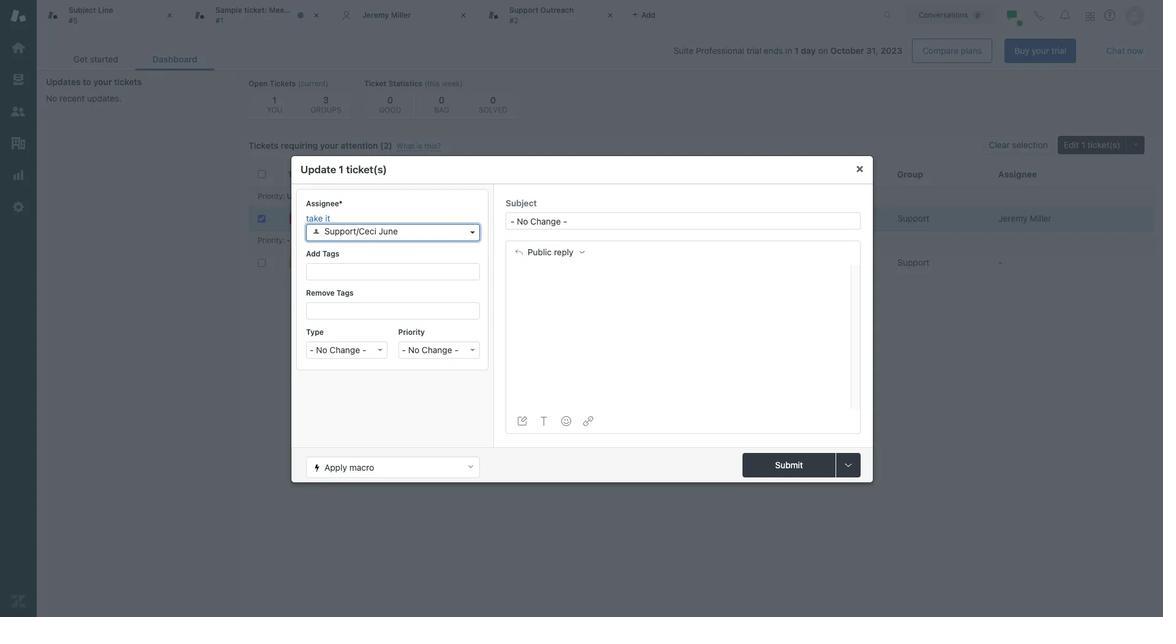 Task type: locate. For each thing, give the bounding box(es) containing it.
open for open
[[296, 214, 315, 223]]

sample
[[216, 6, 242, 15]]

2 - no change - button from the left
[[398, 342, 480, 359]]

0 horizontal spatial 0
[[387, 94, 393, 105]]

get started
[[73, 54, 118, 64]]

0
[[387, 94, 393, 105], [439, 94, 445, 105], [490, 94, 496, 105]]

arrow up image
[[467, 462, 475, 471]]

1 vertical spatial support
[[898, 213, 930, 223]]

ticket(s) for edit 1 ticket(s)
[[1088, 140, 1120, 150]]

#2
[[509, 16, 518, 25]]

arrow down image
[[470, 231, 475, 234], [378, 349, 383, 351]]

0 vertical spatial priority
[[258, 192, 283, 201]]

open
[[249, 79, 268, 88], [296, 214, 315, 223]]

0 horizontal spatial trial
[[747, 45, 762, 56]]

#5 up 'get'
[[69, 16, 78, 25]]

1 : from the top
[[283, 192, 285, 201]]

ticket(s)
[[1088, 140, 1120, 150], [346, 163, 387, 176]]

support
[[509, 6, 539, 15], [898, 213, 930, 223], [898, 257, 930, 268]]

1 horizontal spatial ticket
[[364, 79, 387, 88]]

- no change - for type
[[310, 345, 366, 355]]

change down remove tags
[[330, 345, 360, 355]]

0 right 0 bad
[[490, 94, 496, 105]]

0 horizontal spatial - no change -
[[310, 345, 366, 355]]

jeremy miller tab
[[331, 0, 478, 31]]

reply
[[554, 247, 574, 257]]

0 horizontal spatial - no change - button
[[306, 342, 388, 359]]

3 0 from the left
[[490, 94, 496, 105]]

1 vertical spatial subject
[[506, 198, 537, 208]]

1 vertical spatial #5
[[350, 257, 361, 268]]

chat now button
[[1097, 39, 1154, 63]]

1 right edit
[[1082, 140, 1085, 150]]

subject for subject line #5
[[69, 6, 96, 15]]

1 tab from the left
[[37, 0, 184, 31]]

tickets up 1 you
[[270, 79, 296, 88]]

subject
[[69, 6, 96, 15], [506, 198, 537, 208], [398, 257, 429, 268]]

Select All Tickets checkbox
[[258, 170, 266, 178]]

1 vertical spatial line
[[431, 257, 447, 268]]

: for urgent
[[283, 192, 285, 201]]

ticket(s) down the attention
[[346, 163, 387, 176]]

open up 1 you
[[249, 79, 268, 88]]

ticket:
[[244, 6, 267, 15]]

None checkbox
[[258, 215, 266, 223], [258, 259, 266, 267], [258, 215, 266, 223], [258, 259, 266, 267]]

0 horizontal spatial jeremy
[[362, 10, 389, 19]]

2 vertical spatial priority
[[398, 328, 425, 337]]

change for type
[[330, 345, 360, 355]]

2 horizontal spatial close image
[[457, 9, 470, 21]]

0 inside 0 solved
[[490, 94, 496, 105]]

status
[[316, 169, 343, 179]]

0 vertical spatial tags
[[322, 249, 339, 258]]

0 down the (this
[[439, 94, 445, 105]]

1 vertical spatial open
[[296, 214, 315, 223]]

groups
[[311, 105, 341, 114]]

what
[[397, 141, 415, 151]]

tags for remove tags
[[337, 288, 354, 298]]

submit button
[[743, 453, 836, 478]]

1 horizontal spatial change
[[422, 345, 452, 355]]

2 vertical spatial support
[[898, 257, 930, 268]]

tags right remove
[[337, 288, 354, 298]]

0 horizontal spatial #5
[[69, 16, 78, 25]]

0 vertical spatial line
[[98, 6, 113, 15]]

#5 down support/ceci
[[350, 257, 361, 268]]

updates
[[46, 77, 81, 87]]

0 horizontal spatial line
[[98, 6, 113, 15]]

1 horizontal spatial line
[[431, 257, 447, 268]]

admin image
[[10, 199, 26, 215]]

section
[[224, 39, 1076, 63]]

2 : from the top
[[283, 236, 285, 245]]

remove
[[306, 288, 335, 298]]

None text field
[[506, 212, 861, 230]]

3 groups
[[311, 94, 341, 114]]

test
[[398, 213, 415, 223]]

-
[[287, 236, 290, 245], [999, 257, 1003, 268], [310, 345, 314, 355], [362, 345, 366, 355], [402, 345, 406, 355], [455, 345, 459, 355]]

1 vertical spatial ticket(s)
[[346, 163, 387, 176]]

(
[[380, 140, 384, 151]]

1 left id
[[339, 163, 344, 176]]

line down the support/ceci june button
[[431, 257, 447, 268]]

October 31, 2023 text field
[[831, 45, 903, 56]]

1 vertical spatial priority
[[258, 236, 283, 245]]

1 horizontal spatial close image
[[310, 9, 323, 21]]

1 - no change - button from the left
[[306, 342, 388, 359]]

0 vertical spatial your
[[1032, 45, 1049, 56]]

0 good
[[379, 94, 401, 114]]

attention
[[341, 140, 378, 151]]

1 vertical spatial your
[[93, 77, 112, 87]]

no inside updates to your tickets no recent updates.
[[46, 93, 57, 103]]

3 close image from the left
[[457, 9, 470, 21]]

support inside support outreach #2
[[509, 6, 539, 15]]

line inside grid
[[431, 257, 447, 268]]

0 inside 0 bad
[[439, 94, 445, 105]]

edit
[[1064, 140, 1079, 150]]

priority for priority : urgent
[[258, 192, 283, 201]]

- no change - button
[[306, 342, 388, 359], [398, 342, 480, 359]]

×
[[856, 161, 864, 175]]

trial right buy
[[1052, 45, 1067, 56]]

no for priority
[[408, 345, 419, 355]]

tags right add
[[322, 249, 339, 258]]

0 horizontal spatial open
[[249, 79, 268, 88]]

arrow down image inside - no change - button
[[378, 349, 383, 351]]

2 0 from the left
[[439, 94, 445, 105]]

1 horizontal spatial - no change - button
[[398, 342, 480, 359]]

chat
[[1106, 45, 1125, 56]]

- no change - down type
[[310, 345, 366, 355]]

ticket(s) right edit
[[1088, 140, 1120, 150]]

section containing suite professional trial ends in
[[224, 39, 1076, 63]]

week)
[[442, 79, 463, 88]]

1 vertical spatial ticket
[[288, 169, 314, 179]]

0 vertical spatial ticket
[[364, 79, 387, 88]]

public reply
[[528, 247, 574, 257]]

0 vertical spatial jeremy
[[362, 10, 389, 19]]

:
[[283, 192, 285, 201], [283, 236, 285, 245]]

arrow down image inside the support/ceci june button
[[470, 231, 475, 234]]

- no change - button for priority
[[398, 342, 480, 359]]

change left arrow down icon
[[422, 345, 452, 355]]

1 - no change - from the left
[[310, 345, 366, 355]]

macro
[[349, 462, 374, 472]]

your up the update at top
[[320, 140, 339, 151]]

this?
[[424, 141, 441, 151]]

1 horizontal spatial miller
[[1030, 213, 1052, 223]]

2 horizontal spatial 0
[[490, 94, 496, 105]]

tickets
[[114, 77, 142, 87]]

1 vertical spatial arrow down image
[[378, 349, 383, 351]]

1 vertical spatial jeremy
[[999, 213, 1028, 223]]

your right buy
[[1032, 45, 1049, 56]]

3 tab from the left
[[478, 0, 625, 31]]

miller
[[391, 10, 411, 19], [1030, 213, 1052, 223]]

tickets up select all tickets option
[[249, 140, 279, 151]]

0 vertical spatial #5
[[69, 16, 78, 25]]

0 horizontal spatial ticket(s)
[[346, 163, 387, 176]]

× link
[[856, 161, 864, 175]]

1 horizontal spatial trial
[[1052, 45, 1067, 56]]

1 vertical spatial :
[[283, 236, 285, 245]]

0 horizontal spatial your
[[93, 77, 112, 87]]

ticket inside grid
[[288, 169, 314, 179]]

1 close image from the left
[[163, 9, 176, 21]]

line inside subject line #5
[[98, 6, 113, 15]]

1 horizontal spatial open
[[296, 214, 315, 223]]

0 horizontal spatial no
[[46, 93, 57, 103]]

support/ceci june
[[325, 226, 398, 237]]

2 horizontal spatial no
[[408, 345, 419, 355]]

assignee
[[999, 169, 1037, 179]]

0 horizontal spatial ticket
[[288, 169, 314, 179]]

#1
[[216, 16, 224, 25]]

open left the it
[[296, 214, 315, 223]]

trial left ends
[[747, 45, 762, 56]]

no down updates
[[46, 93, 57, 103]]

tab list
[[56, 48, 215, 70]]

1 inside 1 you
[[272, 94, 277, 105]]

test link
[[398, 213, 415, 224]]

priority for priority
[[398, 328, 425, 337]]

- no change - button for type
[[306, 342, 388, 359]]

0 horizontal spatial close image
[[163, 9, 176, 21]]

2 horizontal spatial your
[[1032, 45, 1049, 56]]

miller inside grid
[[1030, 213, 1052, 223]]

bad
[[434, 105, 449, 114]]

0 vertical spatial support
[[509, 6, 539, 15]]

1 horizontal spatial arrow down image
[[470, 231, 475, 234]]

meet
[[269, 6, 287, 15]]

no left arrow down icon
[[408, 345, 419, 355]]

close image right the
[[310, 9, 323, 21]]

your right the to
[[93, 77, 112, 87]]

1 trial from the left
[[747, 45, 762, 56]]

0 vertical spatial jeremy miller
[[362, 10, 411, 19]]

tab
[[37, 0, 184, 31], [184, 0, 331, 31], [478, 0, 625, 31]]

- no change - left arrow down icon
[[402, 345, 459, 355]]

your inside updates to your tickets no recent updates.
[[93, 77, 112, 87]]

1 horizontal spatial 0
[[439, 94, 445, 105]]

close image up dashboard
[[163, 9, 176, 21]]

2 vertical spatial your
[[320, 140, 339, 151]]

reporting image
[[10, 167, 26, 183]]

new
[[296, 258, 312, 267]]

1 horizontal spatial - no change -
[[402, 345, 459, 355]]

views image
[[10, 72, 26, 88]]

add tags
[[306, 249, 339, 258]]

compare plans button
[[912, 39, 993, 63]]

good
[[379, 105, 401, 114]]

tags
[[322, 249, 339, 258], [337, 288, 354, 298]]

: for -
[[283, 236, 285, 245]]

2 change from the left
[[422, 345, 452, 355]]

priority : -
[[258, 236, 290, 245]]

0 down statistics
[[387, 94, 393, 105]]

0 vertical spatial arrow down image
[[470, 231, 475, 234]]

- no change - for priority
[[402, 345, 459, 355]]

1 vertical spatial miller
[[1030, 213, 1052, 223]]

it
[[325, 213, 330, 223]]

0 horizontal spatial arrow down image
[[378, 349, 383, 351]]

no down type
[[316, 345, 327, 355]]

line
[[98, 6, 113, 15], [431, 257, 447, 268]]

trial inside button
[[1052, 45, 1067, 56]]

0 horizontal spatial jeremy miller
[[362, 10, 411, 19]]

subject up public
[[506, 198, 537, 208]]

buy your trial
[[1015, 45, 1067, 56]]

0 vertical spatial subject
[[69, 6, 96, 15]]

ticket(s) inside button
[[1088, 140, 1120, 150]]

now
[[1127, 45, 1144, 56]]

requiring
[[281, 140, 318, 151]]

ticket status
[[288, 169, 343, 179]]

support/ceci june button
[[306, 224, 480, 241]]

line for subject line
[[431, 257, 447, 268]]

2 vertical spatial subject
[[398, 257, 429, 268]]

grid
[[239, 162, 1163, 617]]

2 horizontal spatial subject
[[506, 198, 537, 208]]

1 horizontal spatial no
[[316, 345, 327, 355]]

2 trial from the left
[[1052, 45, 1067, 56]]

your
[[1032, 45, 1049, 56], [93, 77, 112, 87], [320, 140, 339, 151]]

open for open tickets (current)
[[249, 79, 268, 88]]

1 vertical spatial tags
[[337, 288, 354, 298]]

subject line link
[[398, 257, 447, 268]]

tab list containing get started
[[56, 48, 215, 70]]

0 horizontal spatial subject
[[69, 6, 96, 15]]

grid containing ticket status
[[239, 162, 1163, 617]]

apply macro
[[325, 462, 374, 472]]

0 vertical spatial :
[[283, 192, 285, 201]]

1 0 from the left
[[387, 94, 393, 105]]

1 down open tickets (current)
[[272, 94, 277, 105]]

support for tina
[[898, 257, 930, 268]]

subject down the support/ceci june button
[[398, 257, 429, 268]]

brad
[[542, 213, 561, 223]]

subject inside subject line #5
[[69, 6, 96, 15]]

0 vertical spatial miller
[[391, 10, 411, 19]]

1 right in
[[795, 45, 799, 56]]

your inside buy your trial button
[[1032, 45, 1049, 56]]

None field
[[307, 264, 479, 277], [307, 303, 480, 317], [307, 264, 479, 277], [307, 303, 480, 317]]

type
[[306, 328, 324, 337]]

1 horizontal spatial subject
[[398, 257, 429, 268]]

tickets
[[270, 79, 296, 88], [249, 140, 279, 151]]

ticket up 0 good
[[364, 79, 387, 88]]

1 horizontal spatial ticket(s)
[[1088, 140, 1120, 150]]

clear
[[989, 140, 1010, 150]]

close image
[[163, 9, 176, 21], [310, 9, 323, 21], [457, 9, 470, 21]]

close image inside jeremy miller tab
[[457, 9, 470, 21]]

1 horizontal spatial #5
[[350, 257, 361, 268]]

format text image
[[539, 416, 549, 426]]

line up started at the top of the page
[[98, 6, 113, 15]]

subject up 'get'
[[69, 6, 96, 15]]

0 vertical spatial ticket(s)
[[1088, 140, 1120, 150]]

priority
[[258, 192, 283, 201], [258, 236, 283, 245], [398, 328, 425, 337]]

0 horizontal spatial change
[[330, 345, 360, 355]]

1 horizontal spatial jeremy
[[999, 213, 1028, 223]]

open inside grid
[[296, 214, 315, 223]]

0 vertical spatial open
[[249, 79, 268, 88]]

customers image
[[10, 103, 26, 119]]

0 horizontal spatial miller
[[391, 10, 411, 19]]

ticket up urgent
[[288, 169, 314, 179]]

jeremy miller
[[362, 10, 411, 19], [999, 213, 1052, 223]]

1 vertical spatial jeremy miller
[[999, 213, 1052, 223]]

0 inside 0 good
[[387, 94, 393, 105]]

1 horizontal spatial your
[[320, 140, 339, 151]]

2 tab from the left
[[184, 0, 331, 31]]

close image left the #2
[[457, 9, 470, 21]]

2 - no change - from the left
[[402, 345, 459, 355]]

1 change from the left
[[330, 345, 360, 355]]

get started image
[[10, 40, 26, 56]]



Task type: vqa. For each thing, say whether or not it's contained in the screenshot.
"-" inside the THE ASSIGNEE 'element'
no



Task type: describe. For each thing, give the bounding box(es) containing it.
group
[[897, 169, 924, 179]]

1 you
[[267, 94, 282, 114]]

change for priority
[[422, 345, 452, 355]]

2
[[384, 140, 389, 151]]

plans
[[961, 45, 982, 56]]

2 close image from the left
[[310, 9, 323, 21]]

jeremy miller inside tab
[[362, 10, 411, 19]]

zendesk support image
[[10, 8, 26, 24]]

main element
[[0, 0, 37, 617]]

priority : urgent
[[258, 192, 312, 201]]

suite
[[674, 45, 694, 56]]

recent
[[59, 93, 85, 103]]

take it link
[[306, 213, 480, 224]]

is
[[417, 141, 422, 151]]

clear selection button
[[983, 136, 1055, 154]]

public reply button
[[505, 239, 594, 265]]

on
[[818, 45, 828, 56]]

subject for subject
[[506, 198, 537, 208]]

update 1 ticket(s)
[[301, 163, 387, 176]]

1 vertical spatial tickets
[[249, 140, 279, 151]]

june
[[379, 226, 398, 237]]

in
[[786, 45, 792, 56]]

31,
[[866, 45, 879, 56]]

add link (cmd k) image
[[583, 416, 593, 426]]

compare plans
[[923, 45, 982, 56]]

support for brad
[[898, 213, 930, 223]]

priority for priority : -
[[258, 236, 283, 245]]

zendesk image
[[10, 593, 26, 609]]

apply
[[325, 462, 347, 472]]

ticket
[[303, 6, 323, 15]]

public
[[528, 247, 552, 257]]

2023
[[881, 45, 903, 56]]

insert emojis image
[[561, 416, 571, 426]]

arrow down image for type - no change - button
[[378, 349, 383, 351]]

id
[[351, 169, 360, 179]]

tags for add tags
[[322, 249, 339, 258]]

you
[[267, 105, 282, 114]]

tabs tab list
[[37, 0, 871, 31]]

1 inside edit 1 ticket(s) button
[[1082, 140, 1085, 150]]

0 for 0 solved
[[490, 94, 496, 105]]

your for updates to your tickets
[[93, 77, 112, 87]]

1 horizontal spatial jeremy miller
[[999, 213, 1052, 223]]

close image
[[604, 9, 617, 21]]

#5 inside subject line #5
[[69, 16, 78, 25]]

update
[[301, 163, 336, 176]]

1 inside section
[[795, 45, 799, 56]]

statistics
[[388, 79, 423, 88]]

remove tags
[[306, 288, 354, 298]]

conversations
[[919, 10, 968, 19]]

edit 1 ticket(s) button
[[1058, 136, 1127, 154]]

support outreach #2
[[509, 6, 574, 25]]

arrow down image for the support/ceci june button
[[470, 231, 475, 234]]

Public reply composer text field
[[510, 265, 847, 293]]

#3
[[350, 213, 361, 223]]

started
[[90, 54, 118, 64]]

trial for your
[[1052, 45, 1067, 56]]

updates to your tickets no recent updates.
[[46, 77, 142, 103]]

#5 inside grid
[[350, 257, 361, 268]]

jeremy inside jeremy miller tab
[[362, 10, 389, 19]]

tab containing subject line
[[37, 0, 184, 31]]

miller inside tab
[[391, 10, 411, 19]]

no for type
[[316, 345, 327, 355]]

ticket for ticket statistics (this week)
[[364, 79, 387, 88]]

jeremy inside grid
[[999, 213, 1028, 223]]

subject line #5
[[69, 6, 113, 25]]

0 for 0 bad
[[439, 94, 445, 105]]

(this
[[425, 79, 440, 88]]

tina
[[542, 257, 559, 268]]

arrow down image
[[470, 349, 475, 351]]

0 for 0 good
[[387, 94, 393, 105]]

the
[[289, 6, 301, 15]]

ticket for ticket status
[[288, 169, 314, 179]]

open tickets (current)
[[249, 79, 329, 88]]

buy your trial button
[[1005, 39, 1076, 63]]

assignee*
[[306, 199, 343, 208]]

outreach
[[541, 6, 574, 15]]

compare
[[923, 45, 959, 56]]

conversations button
[[906, 5, 996, 25]]

assignee* take it
[[306, 199, 343, 223]]

0 bad
[[434, 94, 449, 114]]

to
[[83, 77, 91, 87]]

your for tickets requiring your attention
[[320, 140, 339, 151]]

tab containing sample ticket: meet the ticket
[[184, 0, 331, 31]]

subject for subject line
[[398, 257, 429, 268]]

get started tab
[[56, 48, 135, 70]]

day
[[801, 45, 816, 56]]

ticket statistics (this week)
[[364, 79, 463, 88]]

get help image
[[1105, 10, 1116, 21]]

tab containing support outreach
[[478, 0, 625, 31]]

draft mode image
[[517, 416, 527, 426]]

zendesk products image
[[1086, 12, 1095, 21]]

0 vertical spatial tickets
[[270, 79, 296, 88]]

selection
[[1012, 140, 1048, 150]]

chat now
[[1106, 45, 1144, 56]]

)
[[389, 140, 392, 151]]

take
[[306, 213, 323, 223]]

trial for professional
[[747, 45, 762, 56]]

sample ticket: meet the ticket #1
[[216, 6, 323, 25]]

add
[[306, 249, 321, 258]]

apply macro button
[[306, 457, 480, 478]]

suite professional trial ends in 1 day on october 31, 2023
[[674, 45, 903, 56]]

support/ceci
[[325, 226, 376, 237]]

0 solved
[[479, 94, 508, 114]]

professional
[[696, 45, 744, 56]]

ticket(s) for update 1 ticket(s)
[[346, 163, 387, 176]]

organizations image
[[10, 135, 26, 151]]

updates.
[[87, 93, 122, 103]]

edit 1 ticket(s)
[[1064, 140, 1120, 150]]

get
[[73, 54, 88, 64]]

displays possible ticket submission types image
[[844, 460, 854, 470]]

line for subject line #5
[[98, 6, 113, 15]]

(current)
[[298, 79, 329, 88]]

urgent
[[287, 192, 312, 201]]



